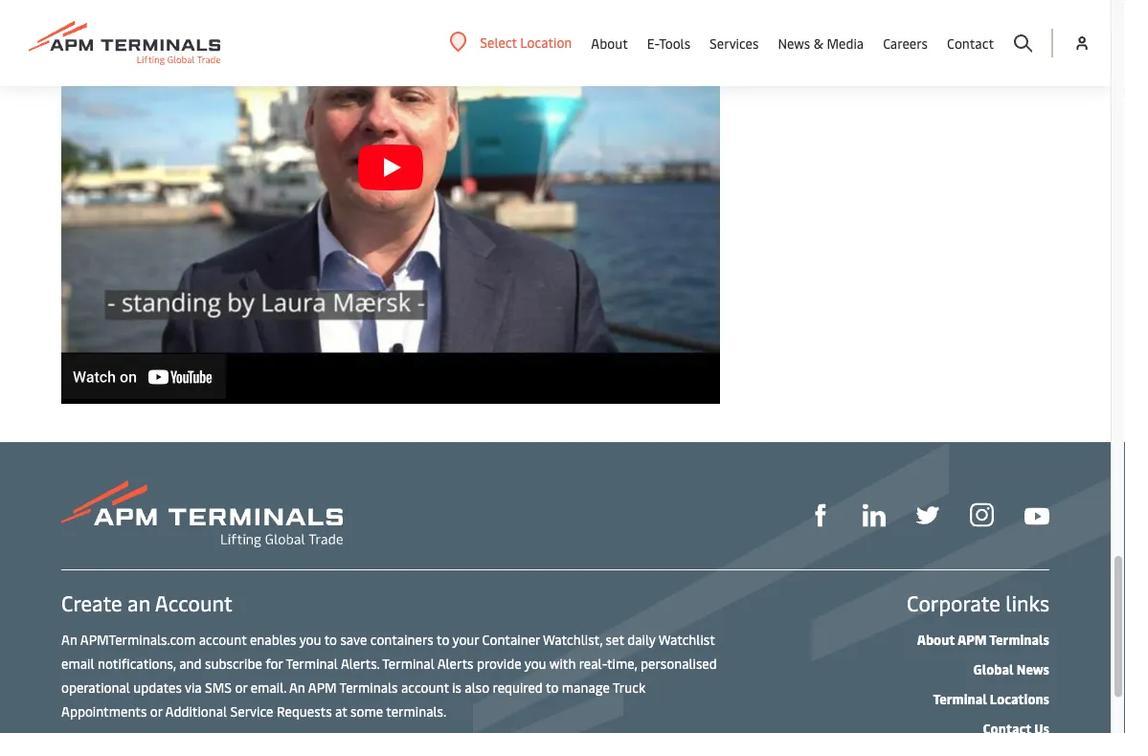 Task type: describe. For each thing, give the bounding box(es) containing it.
required
[[493, 678, 543, 696]]

0 vertical spatial an
[[61, 630, 77, 648]]

global news
[[974, 660, 1050, 678]]

corporate
[[907, 589, 1001, 617]]

1 horizontal spatial terminal
[[382, 654, 435, 672]]

also
[[465, 678, 490, 696]]

you tube link
[[1025, 502, 1050, 526]]

e-
[[647, 34, 659, 52]]

personalised
[[641, 654, 717, 672]]

is
[[452, 678, 462, 696]]

updates
[[133, 678, 182, 696]]

linkedin image
[[863, 504, 886, 527]]

enables
[[250, 630, 296, 648]]

about apm terminals
[[917, 630, 1050, 648]]

0 vertical spatial apm
[[958, 630, 987, 648]]

1 horizontal spatial terminals
[[990, 630, 1050, 648]]

time,
[[607, 654, 637, 672]]

terminal locations link
[[933, 690, 1050, 708]]

containers
[[370, 630, 434, 648]]

sms
[[205, 678, 232, 696]]

appointments
[[61, 702, 147, 720]]

locations
[[990, 690, 1050, 708]]

news & media button
[[778, 0, 864, 86]]

instagram link
[[970, 501, 994, 527]]

email.
[[251, 678, 286, 696]]

terminals inside an apmterminals.com account enables you to save containers to your container watchlist, set daily watchlist email notifications, and subscribe for terminal alerts. terminal alerts provide you with real-time, personalised operational updates via sms or email. an apm terminals account is also required to manage truck appointments or additional service requests at some terminals.
[[340, 678, 398, 696]]

additional
[[165, 702, 227, 720]]

manage
[[562, 678, 610, 696]]

requests
[[277, 702, 332, 720]]

global news link
[[974, 660, 1050, 678]]

notifications,
[[98, 654, 176, 672]]

1 vertical spatial or
[[150, 702, 162, 720]]

&
[[814, 34, 824, 52]]

1 horizontal spatial or
[[235, 678, 247, 696]]

truck
[[613, 678, 646, 696]]

e-tools
[[647, 34, 691, 52]]

daily
[[627, 630, 656, 648]]

some
[[351, 702, 383, 720]]

container
[[482, 630, 540, 648]]

your
[[452, 630, 479, 648]]

an apmterminals.com account enables you to save containers to your container watchlist, set daily watchlist email notifications, and subscribe for terminal alerts. terminal alerts provide you with real-time, personalised operational updates via sms or email. an apm terminals account is also required to manage truck appointments or additional service requests at some terminals.
[[61, 630, 717, 720]]

create
[[61, 589, 122, 617]]

shape link
[[809, 501, 832, 527]]

services button
[[710, 0, 759, 86]]

news inside popup button
[[778, 34, 811, 52]]

about for about apm terminals
[[917, 630, 955, 648]]

1 horizontal spatial to
[[437, 630, 449, 648]]

apmterminals.com
[[80, 630, 196, 648]]

via
[[185, 678, 202, 696]]



Task type: locate. For each thing, give the bounding box(es) containing it.
corporate links
[[907, 589, 1050, 617]]

or right sms
[[235, 678, 247, 696]]

an
[[127, 589, 150, 617]]

2 horizontal spatial to
[[546, 678, 559, 696]]

0 horizontal spatial or
[[150, 702, 162, 720]]

you right enables
[[299, 630, 321, 648]]

watchlist
[[659, 630, 715, 648]]

facebook image
[[809, 504, 832, 527]]

terminal down global
[[933, 690, 987, 708]]

services
[[710, 34, 759, 52]]

set
[[606, 630, 624, 648]]

account up subscribe
[[199, 630, 247, 648]]

save
[[340, 630, 367, 648]]

apm up global
[[958, 630, 987, 648]]

careers button
[[883, 0, 928, 86]]

0 vertical spatial or
[[235, 678, 247, 696]]

select location button
[[450, 32, 572, 53]]

to left your
[[437, 630, 449, 648]]

terminal
[[286, 654, 338, 672], [382, 654, 435, 672], [933, 690, 987, 708]]

service
[[230, 702, 273, 720]]

an up email
[[61, 630, 77, 648]]

about apm terminals link
[[917, 630, 1050, 648]]

about button
[[591, 0, 628, 86]]

global
[[974, 660, 1014, 678]]

1 horizontal spatial news
[[1017, 660, 1050, 678]]

e-tools button
[[647, 0, 691, 86]]

terminal locations
[[933, 690, 1050, 708]]

about down corporate
[[917, 630, 955, 648]]

apm up requests
[[308, 678, 337, 696]]

0 horizontal spatial about
[[591, 34, 628, 52]]

select location
[[480, 33, 572, 51]]

1 vertical spatial an
[[289, 678, 305, 696]]

and
[[179, 654, 202, 672]]

0 horizontal spatial terminal
[[286, 654, 338, 672]]

media
[[827, 34, 864, 52]]

0 horizontal spatial account
[[199, 630, 247, 648]]

select
[[480, 33, 517, 51]]

youtube image
[[1025, 508, 1050, 525]]

linkedin__x28_alt_x29__3_ link
[[863, 501, 886, 527]]

terminals up "global news" link
[[990, 630, 1050, 648]]

email
[[61, 654, 94, 672]]

1 vertical spatial you
[[525, 654, 546, 672]]

create an account
[[61, 589, 233, 617]]

1 horizontal spatial you
[[525, 654, 546, 672]]

1 horizontal spatial apm
[[958, 630, 987, 648]]

to
[[324, 630, 337, 648], [437, 630, 449, 648], [546, 678, 559, 696]]

with
[[550, 654, 576, 672]]

1 vertical spatial news
[[1017, 660, 1050, 678]]

contact
[[947, 34, 994, 52]]

or down 'updates'
[[150, 702, 162, 720]]

contact button
[[947, 0, 994, 86]]

an
[[61, 630, 77, 648], [289, 678, 305, 696]]

news
[[778, 34, 811, 52], [1017, 660, 1050, 678]]

1 horizontal spatial an
[[289, 678, 305, 696]]

for
[[266, 654, 283, 672]]

apm
[[958, 630, 987, 648], [308, 678, 337, 696]]

about
[[591, 34, 628, 52], [917, 630, 955, 648]]

0 horizontal spatial apm
[[308, 678, 337, 696]]

account
[[155, 589, 233, 617]]

you
[[299, 630, 321, 648], [525, 654, 546, 672]]

alerts
[[437, 654, 474, 672]]

careers
[[883, 34, 928, 52]]

you left with
[[525, 654, 546, 672]]

terminal right for
[[286, 654, 338, 672]]

0 vertical spatial news
[[778, 34, 811, 52]]

1 horizontal spatial account
[[401, 678, 449, 696]]

1 horizontal spatial about
[[917, 630, 955, 648]]

operational
[[61, 678, 130, 696]]

account up terminals.
[[401, 678, 449, 696]]

at
[[335, 702, 347, 720]]

1 vertical spatial about
[[917, 630, 955, 648]]

watchlist,
[[543, 630, 603, 648]]

0 horizontal spatial an
[[61, 630, 77, 648]]

1 vertical spatial terminals
[[340, 678, 398, 696]]

apmt footer logo image
[[61, 481, 343, 548]]

real-
[[579, 654, 607, 672]]

0 horizontal spatial to
[[324, 630, 337, 648]]

terminal down the containers
[[382, 654, 435, 672]]

to down with
[[546, 678, 559, 696]]

about for about
[[591, 34, 628, 52]]

terminals up some
[[340, 678, 398, 696]]

1 vertical spatial account
[[401, 678, 449, 696]]

1 vertical spatial apm
[[308, 678, 337, 696]]

an up requests
[[289, 678, 305, 696]]

0 vertical spatial terminals
[[990, 630, 1050, 648]]

subscribe
[[205, 654, 262, 672]]

to left save
[[324, 630, 337, 648]]

news & media
[[778, 34, 864, 52]]

account
[[199, 630, 247, 648], [401, 678, 449, 696]]

2 horizontal spatial terminal
[[933, 690, 987, 708]]

alerts.
[[341, 654, 380, 672]]

news up locations
[[1017, 660, 1050, 678]]

instagram image
[[970, 503, 994, 527]]

location
[[520, 33, 572, 51]]

0 horizontal spatial terminals
[[340, 678, 398, 696]]

tools
[[659, 34, 691, 52]]

apm inside an apmterminals.com account enables you to save containers to your container watchlist, set daily watchlist email notifications, and subscribe for terminal alerts. terminal alerts provide you with real-time, personalised operational updates via sms or email. an apm terminals account is also required to manage truck appointments or additional service requests at some terminals.
[[308, 678, 337, 696]]

twitter image
[[917, 504, 940, 527]]

terminals
[[990, 630, 1050, 648], [340, 678, 398, 696]]

0 horizontal spatial you
[[299, 630, 321, 648]]

provide
[[477, 654, 522, 672]]

or
[[235, 678, 247, 696], [150, 702, 162, 720]]

0 vertical spatial account
[[199, 630, 247, 648]]

about left e-
[[591, 34, 628, 52]]

terminals.
[[386, 702, 446, 720]]

0 vertical spatial about
[[591, 34, 628, 52]]

links
[[1006, 589, 1050, 617]]

news left &
[[778, 34, 811, 52]]

0 vertical spatial you
[[299, 630, 321, 648]]

fill 44 link
[[917, 501, 940, 527]]

0 horizontal spatial news
[[778, 34, 811, 52]]



Task type: vqa. For each thing, say whether or not it's contained in the screenshot.
the bottommost Image
no



